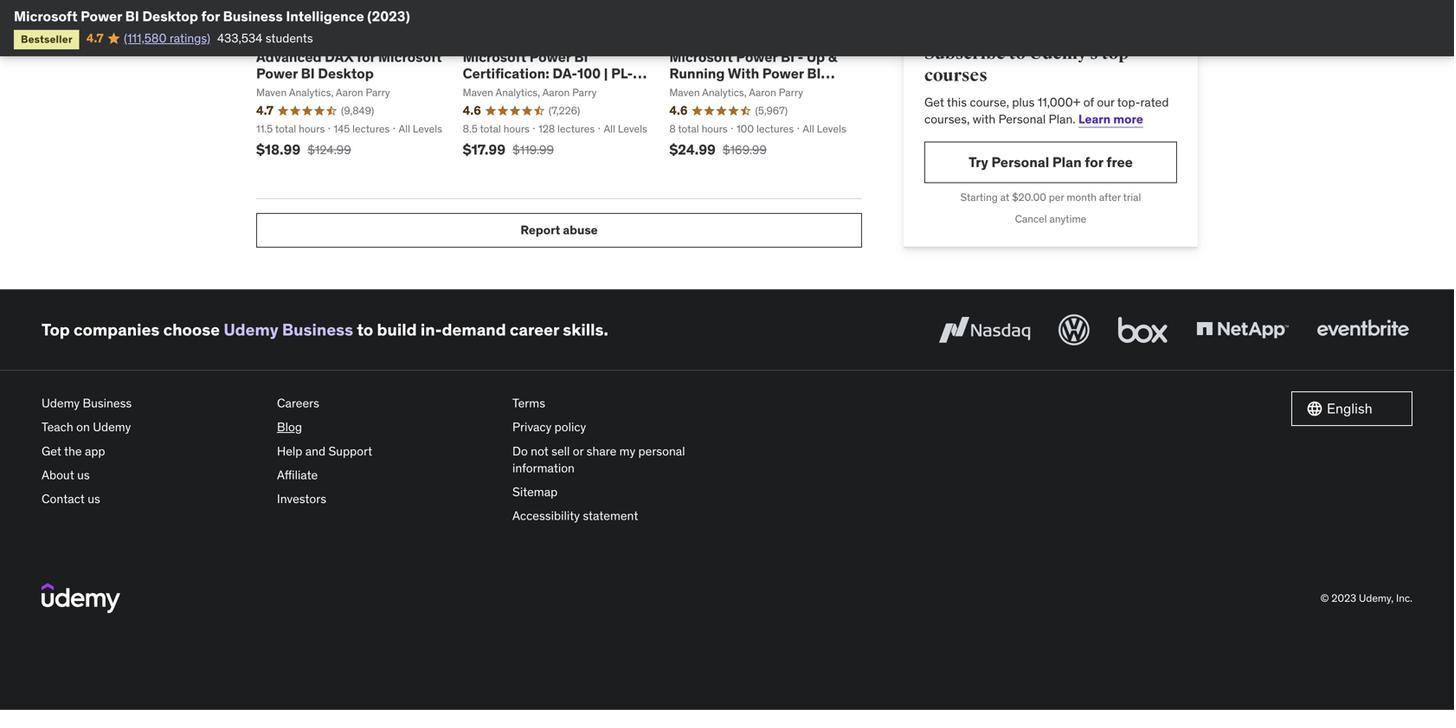 Task type: vqa. For each thing, say whether or not it's contained in the screenshot.
634
no



Task type: locate. For each thing, give the bounding box(es) containing it.
hours for $17.99
[[504, 122, 530, 135]]

145
[[334, 122, 350, 135]]

1 vertical spatial us
[[88, 491, 100, 507]]

bi left dax
[[301, 65, 315, 82]]

1 vertical spatial 4.7
[[256, 103, 274, 118]]

0 horizontal spatial all
[[399, 122, 410, 135]]

udemy
[[224, 319, 279, 340], [42, 395, 80, 411], [93, 419, 131, 435]]

1 vertical spatial udemy business link
[[42, 391, 263, 415]]

1 all levels from the left
[[399, 122, 442, 135]]

levels left 8 on the top left
[[618, 122, 648, 135]]

all levels left 8.5
[[399, 122, 442, 135]]

bi left -
[[781, 48, 795, 66]]

1 vertical spatial personal
[[992, 153, 1050, 171]]

lectures down 9849 reviews element
[[353, 122, 390, 135]]

for up ratings)
[[201, 7, 220, 25]]

0 horizontal spatial 100
[[578, 65, 601, 82]]

personal up $20.00
[[992, 153, 1050, 171]]

aaron up (9,849)
[[336, 86, 363, 99]]

udemy business link up get the app link
[[42, 391, 263, 415]]

2 maven analytics, aaron parry from the left
[[670, 86, 804, 99]]

0 vertical spatial personal
[[999, 111, 1046, 127]]

our
[[1097, 94, 1115, 110]]

100 lectures
[[737, 122, 794, 135]]

3 all levels from the left
[[803, 122, 847, 135]]

5967 reviews element
[[756, 103, 788, 118]]

maven analytics, aaron parry down with
[[670, 86, 804, 99]]

help and support link
[[277, 439, 499, 463]]

demand
[[442, 319, 506, 340]]

1 horizontal spatial all levels
[[604, 122, 648, 135]]

3 hours from the left
[[702, 122, 728, 135]]

build
[[377, 319, 417, 340]]

udemy image
[[42, 583, 120, 613]]

analytics,
[[289, 86, 334, 99], [496, 86, 540, 99], [702, 86, 747, 99]]

analytics, for microsoft power bi - up & running with power bi service
[[702, 86, 747, 99]]

parry
[[366, 86, 390, 99], [572, 86, 597, 99], [779, 86, 804, 99]]

1 horizontal spatial analytics,
[[496, 86, 540, 99]]

microsoft up service
[[670, 48, 733, 66]]

1 horizontal spatial get
[[925, 94, 945, 110]]

microsoft for microsoft power bi - up & running with power bi service
[[670, 48, 733, 66]]

2 parry from the left
[[572, 86, 597, 99]]

1 horizontal spatial desktop
[[318, 65, 374, 82]]

(2023)
[[367, 7, 410, 25]]

get inside udemy business teach on udemy get the app about us contact us
[[42, 443, 61, 459]]

bi left |
[[574, 48, 588, 66]]

get up courses,
[[925, 94, 945, 110]]

2 aaron from the left
[[543, 86, 570, 99]]

skills.
[[563, 319, 609, 340]]

udemy right the choose at left top
[[224, 319, 279, 340]]

service
[[670, 81, 719, 99]]

power
[[81, 7, 122, 25], [530, 48, 571, 66], [736, 48, 778, 66], [256, 65, 298, 82], [763, 65, 804, 82]]

top
[[42, 319, 70, 340]]

english button
[[1292, 391, 1413, 426]]

parry up (9,849)
[[366, 86, 390, 99]]

maven up 11.5
[[256, 86, 287, 99]]

4.7 up 11.5
[[256, 103, 274, 118]]

1 vertical spatial business
[[282, 319, 353, 340]]

1 vertical spatial to
[[357, 319, 373, 340]]

2 horizontal spatial parry
[[779, 86, 804, 99]]

all right the 100 lectures
[[803, 122, 815, 135]]

hours up "$17.99 $119.99"
[[504, 122, 530, 135]]

3 lectures from the left
[[757, 122, 794, 135]]

exam
[[492, 81, 528, 99]]

get left the
[[42, 443, 61, 459]]

microsoft down (2023)
[[378, 48, 442, 66]]

0 vertical spatial to
[[1009, 43, 1026, 64]]

microsoft power bi certification: da-100 | pl- 300 exam prep
[[463, 48, 633, 99]]

2 horizontal spatial analytics,
[[702, 86, 747, 99]]

aaron inside advanced dax for microsoft power bi desktop maven analytics, aaron parry
[[336, 86, 363, 99]]

433,534 students
[[217, 30, 313, 46]]

$18.99 $124.99
[[256, 141, 351, 159]]

plan.
[[1049, 111, 1076, 127]]

business up the on
[[83, 395, 132, 411]]

advanced dax for microsoft power bi desktop link
[[256, 48, 442, 82]]

0 horizontal spatial all levels
[[399, 122, 442, 135]]

1 vertical spatial get
[[42, 443, 61, 459]]

2 hours from the left
[[504, 122, 530, 135]]

plan
[[1053, 153, 1082, 171]]

4.6 up 8.5
[[463, 103, 481, 118]]

personal
[[999, 111, 1046, 127], [992, 153, 1050, 171]]

all right 128 lectures at the left top of page
[[604, 122, 616, 135]]

0 horizontal spatial 4.6
[[463, 103, 481, 118]]

analytics, for microsoft power bi certification: da-100 | pl- 300 exam prep
[[496, 86, 540, 99]]

business up 433,534 students
[[223, 7, 283, 25]]

volkswagen image
[[1056, 311, 1094, 349]]

bi
[[125, 7, 139, 25], [574, 48, 588, 66], [781, 48, 795, 66], [301, 65, 315, 82], [807, 65, 821, 82]]

1 horizontal spatial udemy
[[93, 419, 131, 435]]

for
[[201, 7, 220, 25], [357, 48, 375, 66], [1085, 153, 1104, 171]]

bestseller
[[21, 32, 73, 46]]

2 horizontal spatial all
[[803, 122, 815, 135]]

for left the free
[[1085, 153, 1104, 171]]

2 analytics, from the left
[[496, 86, 540, 99]]

microsoft up bestseller
[[14, 7, 78, 25]]

help
[[277, 443, 303, 459]]

about us link
[[42, 463, 263, 487]]

0 horizontal spatial aaron
[[336, 86, 363, 99]]

eventbrite image
[[1314, 311, 1413, 349]]

lectures
[[353, 122, 390, 135], [558, 122, 595, 135], [757, 122, 794, 135]]

0 horizontal spatial get
[[42, 443, 61, 459]]

hours up $18.99 $124.99
[[299, 122, 325, 135]]

microsoft inside microsoft power bi - up & running with power bi service
[[670, 48, 733, 66]]

0 vertical spatial 4.7
[[86, 30, 104, 46]]

microsoft
[[14, 7, 78, 25], [378, 48, 442, 66], [463, 48, 527, 66], [670, 48, 733, 66]]

microsoft inside microsoft power bi certification: da-100 | pl- 300 exam prep
[[463, 48, 527, 66]]

microsoft up 'exam'
[[463, 48, 527, 66]]

2 horizontal spatial maven
[[670, 86, 700, 99]]

(9,849)
[[341, 104, 374, 117]]

1 horizontal spatial to
[[1009, 43, 1026, 64]]

0 horizontal spatial 4.7
[[86, 30, 104, 46]]

7226 reviews element
[[549, 103, 580, 118]]

maven down the certification:
[[463, 86, 493, 99]]

100 left |
[[578, 65, 601, 82]]

us
[[77, 467, 90, 483], [88, 491, 100, 507]]

netapp image
[[1193, 311, 1293, 349]]

business
[[223, 7, 283, 25], [282, 319, 353, 340], [83, 395, 132, 411]]

$18.99
[[256, 141, 301, 159]]

us right contact
[[88, 491, 100, 507]]

personal inside get this course, plus 11,000+ of our top-rated courses, with personal plan.
[[999, 111, 1046, 127]]

1 maven analytics, aaron parry from the left
[[463, 86, 597, 99]]

bi up (111,580
[[125, 7, 139, 25]]

$124.99
[[308, 142, 351, 158]]

hours for $18.99
[[299, 122, 325, 135]]

cancel
[[1016, 212, 1047, 225]]

3 all from the left
[[803, 122, 815, 135]]

0 horizontal spatial total
[[275, 122, 296, 135]]

personal down plus
[[999, 111, 1046, 127]]

2 horizontal spatial total
[[678, 122, 699, 135]]

to left udemy's
[[1009, 43, 1026, 64]]

2 4.6 from the left
[[670, 103, 688, 118]]

3 parry from the left
[[779, 86, 804, 99]]

2 lectures from the left
[[558, 122, 595, 135]]

or
[[573, 443, 584, 459]]

aaron up (7,226)
[[543, 86, 570, 99]]

1 levels from the left
[[413, 122, 442, 135]]

try personal plan for free link
[[925, 142, 1178, 183]]

$20.00
[[1012, 190, 1047, 204]]

1 horizontal spatial maven analytics, aaron parry
[[670, 86, 804, 99]]

nasdaq image
[[935, 311, 1035, 349]]

1 analytics, from the left
[[289, 86, 334, 99]]

1 horizontal spatial maven
[[463, 86, 493, 99]]

maven analytics, aaron parry
[[463, 86, 597, 99], [670, 86, 804, 99]]

bi inside microsoft power bi certification: da-100 | pl- 300 exam prep
[[574, 48, 588, 66]]

investors link
[[277, 487, 499, 511]]

levels right the 100 lectures
[[817, 122, 847, 135]]

power for desktop
[[81, 7, 122, 25]]

levels for microsoft power bi certification: da-100 | pl- 300 exam prep
[[618, 122, 648, 135]]

per
[[1049, 190, 1065, 204]]

4.7 right bestseller
[[86, 30, 104, 46]]

3 total from the left
[[678, 122, 699, 135]]

0 vertical spatial 100
[[578, 65, 601, 82]]

2 vertical spatial for
[[1085, 153, 1104, 171]]

maven for microsoft power bi - up & running with power bi service
[[670, 86, 700, 99]]

maven down running
[[670, 86, 700, 99]]

all levels for advanced dax for microsoft power bi desktop
[[399, 122, 442, 135]]

2 levels from the left
[[618, 122, 648, 135]]

100 up $169.99
[[737, 122, 754, 135]]

4.6
[[463, 103, 481, 118], [670, 103, 688, 118]]

parry up (7,226)
[[572, 86, 597, 99]]

3 analytics, from the left
[[702, 86, 747, 99]]

2023
[[1332, 591, 1357, 605]]

4.6 up 8 on the top left
[[670, 103, 688, 118]]

2 all levels from the left
[[604, 122, 648, 135]]

aaron up (5,967)
[[749, 86, 777, 99]]

for inside advanced dax for microsoft power bi desktop maven analytics, aaron parry
[[357, 48, 375, 66]]

0 horizontal spatial levels
[[413, 122, 442, 135]]

students
[[266, 30, 313, 46]]

careers
[[277, 395, 319, 411]]

all levels for microsoft power bi - up & running with power bi service
[[803, 122, 847, 135]]

english
[[1327, 400, 1373, 417]]

us right about
[[77, 467, 90, 483]]

analytics, down the certification:
[[496, 86, 540, 99]]

analytics, up 11.5 total hours
[[289, 86, 334, 99]]

0 vertical spatial for
[[201, 7, 220, 25]]

total right 8.5
[[480, 122, 501, 135]]

all levels for microsoft power bi certification: da-100 | pl- 300 exam prep
[[604, 122, 648, 135]]

100 inside microsoft power bi certification: da-100 | pl- 300 exam prep
[[578, 65, 601, 82]]

$24.99 $169.99
[[670, 141, 767, 159]]

1 maven from the left
[[256, 86, 287, 99]]

1 horizontal spatial 4.7
[[256, 103, 274, 118]]

0 horizontal spatial udemy
[[42, 395, 80, 411]]

to
[[1009, 43, 1026, 64], [357, 319, 373, 340]]

udemy business link up careers
[[224, 319, 353, 340]]

lectures down "5967 reviews" element
[[757, 122, 794, 135]]

1 horizontal spatial levels
[[618, 122, 648, 135]]

hours for $24.99
[[702, 122, 728, 135]]

1 total from the left
[[275, 122, 296, 135]]

courses
[[925, 65, 988, 86]]

lectures for $18.99
[[353, 122, 390, 135]]

udemy right the on
[[93, 419, 131, 435]]

0 vertical spatial business
[[223, 7, 283, 25]]

microsoft power bi - up & running with power bi service
[[670, 48, 837, 99]]

lectures for $24.99
[[757, 122, 794, 135]]

certification:
[[463, 65, 550, 82]]

power inside microsoft power bi certification: da-100 | pl- 300 exam prep
[[530, 48, 571, 66]]

0 horizontal spatial maven
[[256, 86, 287, 99]]

1 horizontal spatial aaron
[[543, 86, 570, 99]]

1 horizontal spatial all
[[604, 122, 616, 135]]

1 vertical spatial desktop
[[318, 65, 374, 82]]

total right 11.5
[[275, 122, 296, 135]]

1 vertical spatial for
[[357, 48, 375, 66]]

analytics, down with
[[702, 86, 747, 99]]

desktop up (9,849)
[[318, 65, 374, 82]]

3 levels from the left
[[817, 122, 847, 135]]

2 horizontal spatial lectures
[[757, 122, 794, 135]]

microsoft inside advanced dax for microsoft power bi desktop maven analytics, aaron parry
[[378, 48, 442, 66]]

1 horizontal spatial 4.6
[[670, 103, 688, 118]]

2 horizontal spatial for
[[1085, 153, 1104, 171]]

1 vertical spatial 100
[[737, 122, 754, 135]]

2 horizontal spatial udemy
[[224, 319, 279, 340]]

information
[[513, 460, 575, 476]]

desktop up '(111,580 ratings)'
[[142, 7, 198, 25]]

all right 145 lectures in the top of the page
[[399, 122, 410, 135]]

1 horizontal spatial parry
[[572, 86, 597, 99]]

business up careers
[[282, 319, 353, 340]]

levels left 8.5
[[413, 122, 442, 135]]

0 horizontal spatial analytics,
[[289, 86, 334, 99]]

1 horizontal spatial for
[[357, 48, 375, 66]]

power for certification:
[[530, 48, 571, 66]]

do not sell or share my personal information button
[[513, 439, 734, 480]]

more
[[1114, 111, 1144, 127]]

1 horizontal spatial lectures
[[558, 122, 595, 135]]

2 total from the left
[[480, 122, 501, 135]]

2 horizontal spatial aaron
[[749, 86, 777, 99]]

to left the 'build'
[[357, 319, 373, 340]]

0 horizontal spatial desktop
[[142, 7, 198, 25]]

accessibility statement link
[[513, 504, 734, 528]]

1 lectures from the left
[[353, 122, 390, 135]]

1 aaron from the left
[[336, 86, 363, 99]]

1 vertical spatial udemy
[[42, 395, 80, 411]]

desktop
[[142, 7, 198, 25], [318, 65, 374, 82]]

policy
[[555, 419, 586, 435]]

0 vertical spatial udemy
[[224, 319, 279, 340]]

all for advanced dax for microsoft power bi desktop
[[399, 122, 410, 135]]

levels
[[413, 122, 442, 135], [618, 122, 648, 135], [817, 122, 847, 135]]

11.5
[[256, 122, 273, 135]]

-
[[798, 48, 804, 66]]

0 horizontal spatial lectures
[[353, 122, 390, 135]]

contact us link
[[42, 487, 263, 511]]

1 hours from the left
[[299, 122, 325, 135]]

starting at $20.00 per month after trial cancel anytime
[[961, 190, 1142, 225]]

1 horizontal spatial hours
[[504, 122, 530, 135]]

3 maven from the left
[[670, 86, 700, 99]]

maven for microsoft power bi certification: da-100 | pl- 300 exam prep
[[463, 86, 493, 99]]

0 horizontal spatial parry
[[366, 86, 390, 99]]

100
[[578, 65, 601, 82], [737, 122, 754, 135]]

0 horizontal spatial hours
[[299, 122, 325, 135]]

3 aaron from the left
[[749, 86, 777, 99]]

hours up $24.99 $169.99
[[702, 122, 728, 135]]

1 parry from the left
[[366, 86, 390, 99]]

inc.
[[1397, 591, 1413, 605]]

parry up (5,967)
[[779, 86, 804, 99]]

udemy up teach
[[42, 395, 80, 411]]

0 vertical spatial get
[[925, 94, 945, 110]]

total right 8 on the top left
[[678, 122, 699, 135]]

2 horizontal spatial all levels
[[803, 122, 847, 135]]

lectures down 7226 reviews element
[[558, 122, 595, 135]]

free
[[1107, 153, 1133, 171]]

2 horizontal spatial levels
[[817, 122, 847, 135]]

all levels left 8 on the top left
[[604, 122, 648, 135]]

2 maven from the left
[[463, 86, 493, 99]]

1 4.6 from the left
[[463, 103, 481, 118]]

1 all from the left
[[399, 122, 410, 135]]

4.7 for (9,849)
[[256, 103, 274, 118]]

maven analytics, aaron parry down the certification:
[[463, 86, 597, 99]]

2 all from the left
[[604, 122, 616, 135]]

all levels right the 100 lectures
[[803, 122, 847, 135]]

0 horizontal spatial maven analytics, aaron parry
[[463, 86, 597, 99]]

personal inside 'link'
[[992, 153, 1050, 171]]

all for microsoft power bi certification: da-100 | pl- 300 exam prep
[[604, 122, 616, 135]]

2 horizontal spatial hours
[[702, 122, 728, 135]]

udemy's
[[1029, 43, 1099, 64]]

udemy,
[[1360, 591, 1394, 605]]

2 vertical spatial business
[[83, 395, 132, 411]]

2 vertical spatial udemy
[[93, 419, 131, 435]]

prep
[[531, 81, 562, 99]]

for right dax
[[357, 48, 375, 66]]

1 horizontal spatial total
[[480, 122, 501, 135]]



Task type: describe. For each thing, give the bounding box(es) containing it.
terms
[[513, 395, 546, 411]]

microsoft for microsoft power bi desktop for business intelligence (2023)
[[14, 7, 78, 25]]

bi right -
[[807, 65, 821, 82]]

careers link
[[277, 391, 499, 415]]

my
[[620, 443, 636, 459]]

da-
[[553, 65, 578, 82]]

300
[[463, 81, 489, 99]]

parry for microsoft power bi certification: da-100 | pl- 300 exam prep
[[572, 86, 597, 99]]

(5,967)
[[756, 104, 788, 117]]

4.6 for microsoft power bi - up & running with power bi service
[[670, 103, 688, 118]]

levels for advanced dax for microsoft power bi desktop
[[413, 122, 442, 135]]

teach
[[42, 419, 73, 435]]

total for $17.99
[[480, 122, 501, 135]]

choose
[[163, 319, 220, 340]]

with
[[728, 65, 760, 82]]

for inside 'link'
[[1085, 153, 1104, 171]]

$17.99 $119.99
[[463, 141, 554, 159]]

top companies choose udemy business to build in-demand career skills.
[[42, 319, 609, 340]]

advanced
[[256, 48, 322, 66]]

(111,580 ratings)
[[124, 30, 210, 46]]

blog link
[[277, 415, 499, 439]]

subscribe
[[925, 43, 1006, 64]]

accessibility
[[513, 508, 580, 523]]

microsoft power bi - up & running with power bi service link
[[670, 48, 837, 99]]

maven analytics, aaron parry for service
[[670, 86, 804, 99]]

after
[[1100, 190, 1121, 204]]

parry for microsoft power bi - up & running with power bi service
[[779, 86, 804, 99]]

4.6 for microsoft power bi certification: da-100 | pl- 300 exam prep
[[463, 103, 481, 118]]

145 lectures
[[334, 122, 390, 135]]

the
[[64, 443, 82, 459]]

total for $18.99
[[275, 122, 296, 135]]

0 vertical spatial us
[[77, 467, 90, 483]]

8.5 total hours
[[463, 122, 530, 135]]

udemy business teach on udemy get the app about us contact us
[[42, 395, 132, 507]]

aaron for microsoft power bi - up & running with power bi service
[[749, 86, 777, 99]]

on
[[76, 419, 90, 435]]

bi inside advanced dax for microsoft power bi desktop maven analytics, aaron parry
[[301, 65, 315, 82]]

month
[[1067, 190, 1097, 204]]

rated
[[1141, 94, 1169, 110]]

contact
[[42, 491, 85, 507]]

and
[[305, 443, 326, 459]]

sell
[[552, 443, 570, 459]]

analytics, inside advanced dax for microsoft power bi desktop maven analytics, aaron parry
[[289, 86, 334, 99]]

box image
[[1114, 311, 1172, 349]]

lectures for $17.99
[[558, 122, 595, 135]]

bi for certification:
[[574, 48, 588, 66]]

bi for -
[[781, 48, 795, 66]]

privacy policy link
[[513, 415, 734, 439]]

course,
[[970, 94, 1010, 110]]

learn
[[1079, 111, 1111, 127]]

courses,
[[925, 111, 970, 127]]

blog
[[277, 419, 302, 435]]

bi for desktop
[[125, 7, 139, 25]]

learn more
[[1079, 111, 1144, 127]]

get the app link
[[42, 439, 263, 463]]

11.5 total hours
[[256, 122, 325, 135]]

microsoft power bi certification: da-100 | pl- 300 exam prep link
[[463, 48, 647, 99]]

up
[[807, 48, 825, 66]]

small image
[[1307, 400, 1324, 417]]

microsoft for microsoft power bi certification: da-100 | pl- 300 exam prep
[[463, 48, 527, 66]]

to inside subscribe to udemy's top courses
[[1009, 43, 1026, 64]]

support
[[329, 443, 372, 459]]

(7,226)
[[549, 104, 580, 117]]

0 horizontal spatial for
[[201, 7, 220, 25]]

intelligence
[[286, 7, 364, 25]]

parry inside advanced dax for microsoft power bi desktop maven analytics, aaron parry
[[366, 86, 390, 99]]

433,534
[[217, 30, 263, 46]]

pl-
[[611, 65, 633, 82]]

plus
[[1013, 94, 1035, 110]]

terms link
[[513, 391, 734, 415]]

desktop inside advanced dax for microsoft power bi desktop maven analytics, aaron parry
[[318, 65, 374, 82]]

abuse
[[563, 222, 598, 238]]

maven inside advanced dax for microsoft power bi desktop maven analytics, aaron parry
[[256, 86, 287, 99]]

total for $24.99
[[678, 122, 699, 135]]

ratings)
[[170, 30, 210, 46]]

do
[[513, 443, 528, 459]]

|
[[604, 65, 608, 82]]

about
[[42, 467, 74, 483]]

starting
[[961, 190, 998, 204]]

0 vertical spatial desktop
[[142, 7, 198, 25]]

8.5
[[463, 122, 478, 135]]

this
[[947, 94, 967, 110]]

personal
[[639, 443, 685, 459]]

dax
[[325, 48, 354, 66]]

maven analytics, aaron parry for prep
[[463, 86, 597, 99]]

careers blog help and support affiliate investors
[[277, 395, 372, 507]]

microsoft power bi desktop for business intelligence (2023)
[[14, 7, 410, 25]]

in-
[[421, 319, 442, 340]]

$17.99
[[463, 141, 506, 159]]

affiliate link
[[277, 463, 499, 487]]

all for microsoft power bi - up & running with power bi service
[[803, 122, 815, 135]]

teach on udemy link
[[42, 415, 263, 439]]

9849 reviews element
[[341, 103, 374, 118]]

power inside advanced dax for microsoft power bi desktop maven analytics, aaron parry
[[256, 65, 298, 82]]

4.7 for (111,580 ratings)
[[86, 30, 104, 46]]

business inside udemy business teach on udemy get the app about us contact us
[[83, 395, 132, 411]]

try personal plan for free
[[969, 153, 1133, 171]]

$24.99
[[670, 141, 716, 159]]

top-
[[1118, 94, 1141, 110]]

get this course, plus 11,000+ of our top-rated courses, with personal plan.
[[925, 94, 1169, 127]]

advanced dax for microsoft power bi desktop maven analytics, aaron parry
[[256, 48, 442, 99]]

privacy
[[513, 419, 552, 435]]

at
[[1001, 190, 1010, 204]]

investors
[[277, 491, 326, 507]]

© 2023 udemy, inc.
[[1321, 591, 1413, 605]]

power for -
[[736, 48, 778, 66]]

©
[[1321, 591, 1330, 605]]

0 vertical spatial udemy business link
[[224, 319, 353, 340]]

$119.99
[[513, 142, 554, 158]]

get inside get this course, plus 11,000+ of our top-rated courses, with personal plan.
[[925, 94, 945, 110]]

8 total hours
[[670, 122, 728, 135]]

levels for microsoft power bi - up & running with power bi service
[[817, 122, 847, 135]]

aaron for microsoft power bi certification: da-100 | pl- 300 exam prep
[[543, 86, 570, 99]]

statement
[[583, 508, 639, 523]]

1 horizontal spatial 100
[[737, 122, 754, 135]]

0 horizontal spatial to
[[357, 319, 373, 340]]



